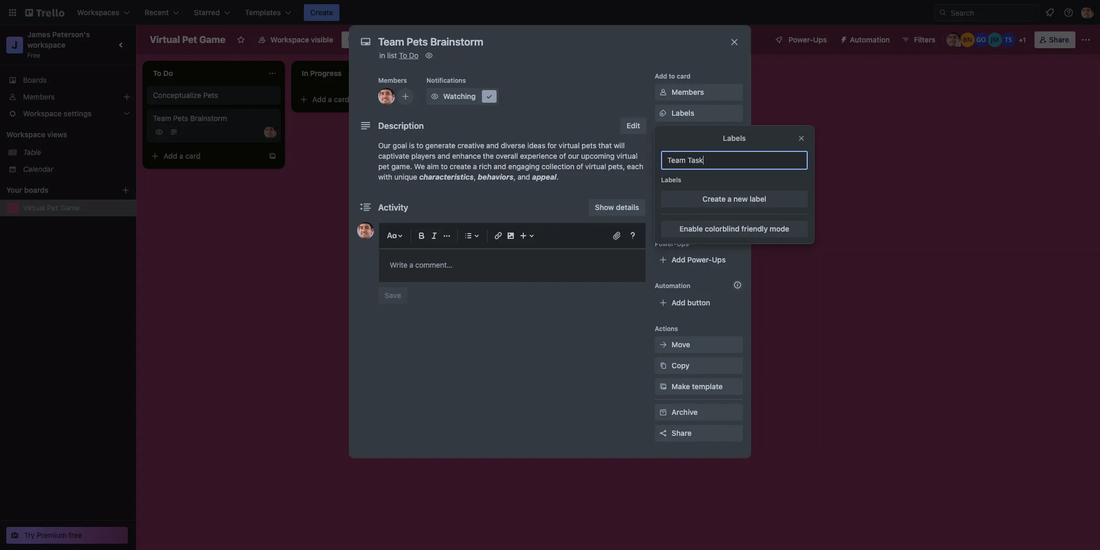 Task type: describe. For each thing, give the bounding box(es) containing it.
conceptualize pets link
[[153, 90, 275, 101]]

peterson's
[[52, 30, 90, 39]]

open information menu image
[[1064, 7, 1074, 18]]

add button button
[[655, 295, 743, 311]]

free
[[69, 531, 82, 540]]

and up behaviors
[[494, 162, 506, 171]]

0 notifications image
[[1044, 6, 1056, 19]]

custom fields button
[[655, 213, 743, 223]]

james peterson's workspace link
[[27, 30, 92, 49]]

sm image inside 'watching' button
[[484, 91, 495, 102]]

unique
[[394, 172, 417, 181]]

add another list button
[[589, 61, 732, 84]]

workspace
[[27, 40, 65, 49]]

virtual inside virtual pet game link
[[23, 203, 45, 212]]

Search field
[[947, 5, 1039, 20]]

1 vertical spatial ups
[[677, 240, 689, 248]]

experience
[[520, 151, 557, 160]]

italic ⌘i image
[[428, 230, 441, 242]]

checklist link
[[655, 126, 743, 143]]

in list to do
[[379, 51, 419, 60]]

archive link
[[655, 404, 743, 421]]

power-ups inside power-ups button
[[789, 35, 827, 44]]

show menu image
[[1081, 35, 1092, 45]]

2 horizontal spatial to
[[669, 72, 675, 80]]

jeremy miller (jeremymiller198) image
[[988, 32, 1002, 47]]

create button
[[304, 4, 340, 21]]

1 horizontal spatial members
[[378, 77, 407, 84]]

sm image for copy
[[658, 361, 669, 371]]

0 vertical spatial virtual
[[559, 141, 580, 150]]

0 vertical spatial list
[[387, 51, 397, 60]]

premium
[[37, 531, 67, 540]]

our
[[568, 151, 579, 160]]

your boards with 1 items element
[[6, 184, 106, 197]]

boards
[[23, 75, 47, 84]]

engaging
[[508, 162, 540, 171]]

our goal is to generate creative and diverse ideas for virtual pets that will captivate players and enhance the overall experience of our upcoming virtual pet game. we aim to create a rich and engaging collection of virtual pets, each with unique
[[378, 141, 644, 181]]

add power-ups link
[[655, 252, 743, 268]]

game.
[[391, 162, 412, 171]]

1 horizontal spatial james peterson (jamespeterson93) image
[[357, 222, 374, 239]]

0 horizontal spatial james peterson (jamespeterson93) image
[[264, 126, 277, 138]]

diverse
[[501, 141, 526, 150]]

more formatting image
[[441, 230, 453, 242]]

labels link
[[655, 105, 743, 122]]

conceptualize
[[153, 91, 201, 100]]

image image
[[505, 230, 517, 242]]

search image
[[939, 8, 947, 17]]

virtual pet game link
[[23, 203, 130, 213]]

team
[[153, 114, 171, 123]]

1 horizontal spatial virtual
[[585, 162, 606, 171]]

sm image for archive
[[658, 407, 669, 418]]

add button
[[672, 298, 711, 307]]

+ 1
[[1019, 36, 1026, 44]]

2 horizontal spatial james peterson (jamespeterson93) image
[[378, 88, 395, 105]]

2 horizontal spatial virtual
[[617, 151, 638, 160]]

the
[[483, 151, 494, 160]]

visible
[[311, 35, 333, 44]]

calendar link
[[23, 164, 130, 175]]

add a card for create from template… icon
[[312, 95, 350, 104]]

copy
[[672, 361, 690, 370]]

0 horizontal spatial share button
[[655, 425, 743, 442]]

rich
[[479, 162, 492, 171]]

players
[[411, 151, 436, 160]]

text styles image
[[386, 230, 398, 242]]

edit
[[627, 121, 640, 130]]

show details
[[595, 203, 639, 212]]

board
[[359, 35, 380, 44]]

ideas
[[528, 141, 546, 150]]

share for the left share button
[[672, 429, 692, 438]]

with
[[378, 172, 393, 181]]

pets for team
[[173, 114, 188, 123]]

virtual pet game inside virtual pet game link
[[23, 203, 80, 212]]

brainstorm
[[190, 114, 227, 123]]

sm image inside cover link
[[658, 192, 669, 202]]

characteristics
[[419, 172, 474, 181]]

views
[[47, 130, 67, 139]]

we
[[414, 162, 425, 171]]

save button
[[378, 287, 408, 304]]

boards link
[[0, 72, 136, 89]]

show
[[595, 203, 614, 212]]

sm image for watching
[[430, 91, 440, 102]]

move link
[[655, 336, 743, 353]]

star or unstar board image
[[237, 36, 245, 44]]

sm image right the do at the top left
[[424, 50, 434, 61]]

filters button
[[899, 31, 939, 48]]

sm image for labels
[[658, 108, 669, 118]]

aim
[[427, 162, 439, 171]]

boards
[[24, 186, 49, 194]]

james
[[27, 30, 50, 39]]

automation button
[[836, 31, 896, 48]]

table link
[[23, 147, 130, 158]]

2 horizontal spatial add a card
[[461, 95, 498, 104]]

sm image for members
[[658, 87, 669, 97]]

cover link
[[655, 189, 743, 205]]

create a new label button
[[661, 191, 808, 208]]

power- inside button
[[789, 35, 813, 44]]

2 vertical spatial labels
[[661, 176, 682, 184]]

0 horizontal spatial power-ups
[[655, 240, 689, 248]]

1 vertical spatial to
[[417, 141, 423, 150]]

0 vertical spatial labels
[[672, 108, 695, 117]]

will
[[614, 141, 625, 150]]

dates
[[672, 150, 692, 159]]

virtual pet game inside text box
[[150, 34, 226, 45]]

custom
[[672, 213, 699, 222]]

in
[[379, 51, 385, 60]]

1 horizontal spatial james peterson (jamespeterson93) image
[[1082, 6, 1094, 19]]

filters
[[914, 35, 936, 44]]

0 vertical spatial share button
[[1035, 31, 1076, 48]]

Main content area, start typing to enter text. text field
[[390, 259, 635, 271]]

members for the left 'members' "link"
[[23, 92, 55, 101]]

add another list
[[608, 68, 663, 77]]

create from template… image
[[268, 152, 277, 160]]

ups inside button
[[813, 35, 827, 44]]

pet inside virtual pet game link
[[47, 203, 58, 212]]

make template link
[[655, 378, 743, 395]]

create a new label
[[703, 194, 767, 203]]

1 vertical spatial james peterson (jamespeterson93) image
[[947, 32, 961, 47]]

generate
[[425, 141, 456, 150]]

pets,
[[608, 162, 625, 171]]

create for create a new label
[[703, 194, 726, 203]]

open help dialog image
[[627, 230, 639, 242]]

is
[[409, 141, 415, 150]]

share for share button to the top
[[1049, 35, 1070, 44]]

j link
[[6, 37, 23, 53]]

for
[[548, 141, 557, 150]]

create from template… image
[[417, 95, 426, 104]]

workspace for workspace views
[[6, 130, 45, 139]]

characteristics , behaviors , and appeal .
[[419, 172, 559, 181]]

enhance
[[452, 151, 481, 160]]

1
[[1023, 36, 1026, 44]]

conceptualize pets
[[153, 91, 218, 100]]



Task type: locate. For each thing, give the bounding box(es) containing it.
1 vertical spatial virtual pet game
[[23, 203, 80, 212]]

2 vertical spatial power-
[[688, 255, 712, 264]]

0 horizontal spatial of
[[559, 151, 566, 160]]

add inside button
[[672, 298, 686, 307]]

automation inside button
[[850, 35, 890, 44]]

friendly
[[742, 224, 768, 233]]

members down add to card
[[672, 88, 704, 96]]

0 horizontal spatial pets
[[173, 114, 188, 123]]

sm image inside checklist link
[[658, 129, 669, 139]]

1 vertical spatial labels
[[723, 134, 746, 143]]

sm image left cover
[[658, 192, 669, 202]]

of down our
[[577, 162, 583, 171]]

0 vertical spatial ups
[[813, 35, 827, 44]]

2 vertical spatial ups
[[712, 255, 726, 264]]

2 horizontal spatial add a card button
[[444, 91, 562, 108]]

add a card button for create from template… image
[[147, 148, 264, 165]]

1 vertical spatial virtual
[[617, 151, 638, 160]]

create inside create button
[[310, 8, 333, 17]]

create up visible on the left top of the page
[[310, 8, 333, 17]]

table
[[23, 148, 41, 157]]

1 horizontal spatial pet
[[182, 34, 197, 45]]

sm image right create from template… icon
[[430, 91, 440, 102]]

game down your boards with 1 items element
[[60, 203, 80, 212]]

workspace inside button
[[271, 35, 309, 44]]

0 horizontal spatial automation
[[655, 282, 691, 290]]

try
[[24, 531, 35, 540]]

card
[[677, 72, 691, 80], [334, 95, 350, 104], [483, 95, 498, 104], [185, 151, 201, 160]]

pets up brainstorm
[[203, 91, 218, 100]]

james peterson (jamespeterson93) image right open information menu icon
[[1082, 6, 1094, 19]]

1 vertical spatial pets
[[173, 114, 188, 123]]

0 horizontal spatial members link
[[0, 89, 136, 105]]

1 vertical spatial power-
[[655, 240, 677, 248]]

of
[[559, 151, 566, 160], [577, 162, 583, 171]]

sm image inside labels link
[[658, 108, 669, 118]]

pet inside the virtual pet game text box
[[182, 34, 197, 45]]

sm image inside copy link
[[658, 361, 669, 371]]

2 vertical spatial virtual
[[585, 162, 606, 171]]

sm image inside 'watching' button
[[430, 91, 440, 102]]

1 horizontal spatial create
[[703, 194, 726, 203]]

1 vertical spatial power-ups
[[655, 240, 689, 248]]

0 horizontal spatial add a card
[[163, 151, 201, 160]]

list right another
[[652, 68, 663, 77]]

virtual pet game
[[150, 34, 226, 45], [23, 203, 80, 212]]

sm image inside archive link
[[658, 407, 669, 418]]

try premium free
[[24, 531, 82, 540]]

share button
[[1035, 31, 1076, 48], [655, 425, 743, 442]]

1 vertical spatial share button
[[655, 425, 743, 442]]

1 horizontal spatial virtual pet game
[[150, 34, 226, 45]]

pets for conceptualize
[[203, 91, 218, 100]]

to
[[399, 51, 407, 60]]

0 horizontal spatial game
[[60, 203, 80, 212]]

james peterson's workspace free
[[27, 30, 92, 59]]

2 vertical spatial to
[[441, 162, 448, 171]]

team pets brainstorm link
[[153, 113, 275, 124]]

editor toolbar toolbar
[[384, 227, 641, 244]]

+
[[1019, 36, 1023, 44]]

1 horizontal spatial automation
[[850, 35, 890, 44]]

description
[[378, 121, 424, 130]]

create inside 'create a new label' button
[[703, 194, 726, 203]]

pet left star or unstar board image
[[182, 34, 197, 45]]

sm image
[[424, 50, 434, 61], [658, 87, 669, 97], [430, 91, 440, 102], [658, 108, 669, 118], [658, 407, 669, 418]]

activity
[[378, 203, 408, 212]]

free
[[27, 51, 40, 59]]

0 vertical spatial share
[[1049, 35, 1070, 44]]

tara schultz (taraschultz7) image
[[1001, 32, 1016, 47]]

1 horizontal spatial ups
[[712, 255, 726, 264]]

1 vertical spatial create
[[703, 194, 726, 203]]

james peterson (jamespeterson93) image
[[1082, 6, 1094, 19], [947, 32, 961, 47]]

share left show menu image
[[1049, 35, 1070, 44]]

1 horizontal spatial power-ups
[[789, 35, 827, 44]]

and down "engaging"
[[518, 172, 530, 181]]

move
[[672, 340, 690, 349]]

share button down archive link
[[655, 425, 743, 442]]

behaviors
[[478, 172, 514, 181]]

sm image
[[836, 31, 850, 46], [484, 91, 495, 102], [658, 129, 669, 139], [658, 192, 669, 202], [658, 340, 669, 350], [658, 361, 669, 371], [658, 381, 669, 392]]

virtual
[[559, 141, 580, 150], [617, 151, 638, 160], [585, 162, 606, 171]]

actions
[[655, 325, 678, 333]]

.
[[557, 172, 559, 181]]

1 vertical spatial of
[[577, 162, 583, 171]]

1 horizontal spatial workspace
[[271, 35, 309, 44]]

button
[[688, 298, 711, 307]]

labels up search labels… text box
[[723, 134, 746, 143]]

creative
[[458, 141, 484, 150]]

sm image left the copy
[[658, 361, 669, 371]]

attachment
[[672, 171, 712, 180]]

edit button
[[621, 117, 647, 134]]

pet
[[378, 162, 389, 171]]

enable colorblind friendly mode
[[680, 224, 790, 233]]

share
[[1049, 35, 1070, 44], [672, 429, 692, 438]]

and down generate
[[438, 151, 450, 160]]

ups down colorblind
[[712, 255, 726, 264]]

sm image down "actions" in the bottom right of the page
[[658, 340, 669, 350]]

0 vertical spatial workspace
[[271, 35, 309, 44]]

watching
[[443, 92, 476, 101]]

1 vertical spatial share
[[672, 429, 692, 438]]

another
[[624, 68, 651, 77]]

bold ⌘b image
[[416, 230, 428, 242]]

game left star or unstar board image
[[199, 34, 226, 45]]

0 horizontal spatial ,
[[474, 172, 476, 181]]

attachment button
[[655, 168, 743, 184]]

colorblind
[[705, 224, 740, 233]]

sm image down add to card
[[658, 87, 669, 97]]

pets
[[582, 141, 597, 150]]

members
[[378, 77, 407, 84], [672, 88, 704, 96], [23, 92, 55, 101]]

enable
[[680, 224, 703, 233]]

show details link
[[589, 199, 646, 216]]

virtual down will
[[617, 151, 638, 160]]

overall
[[496, 151, 518, 160]]

0 vertical spatial virtual pet game
[[150, 34, 226, 45]]

0 horizontal spatial virtual pet game
[[23, 203, 80, 212]]

cover
[[672, 192, 692, 201]]

add power-ups
[[672, 255, 726, 264]]

workspace views
[[6, 130, 67, 139]]

pets
[[203, 91, 218, 100], [173, 114, 188, 123]]

1 vertical spatial pet
[[47, 203, 58, 212]]

dates button
[[655, 147, 743, 163]]

0 vertical spatial game
[[199, 34, 226, 45]]

1 horizontal spatial of
[[577, 162, 583, 171]]

workspace left visible on the left top of the page
[[271, 35, 309, 44]]

1 horizontal spatial list
[[652, 68, 663, 77]]

label
[[750, 194, 767, 203]]

that
[[599, 141, 612, 150]]

customize views image
[[392, 35, 402, 45]]

james peterson (jamespeterson93) image left gary orlando (garyorlando) image
[[947, 32, 961, 47]]

new
[[734, 194, 748, 203]]

lists image
[[462, 230, 475, 242]]

share button down 0 notifications icon
[[1035, 31, 1076, 48]]

1 horizontal spatial ,
[[514, 172, 516, 181]]

add a card for create from template… image
[[163, 151, 201, 160]]

a inside 'create a new label' button
[[728, 194, 732, 203]]

add to card
[[655, 72, 691, 80]]

mode
[[770, 224, 790, 233]]

details
[[616, 203, 639, 212]]

virtual inside text box
[[150, 34, 180, 45]]

sm image for checklist
[[658, 129, 669, 139]]

sm image for move
[[658, 340, 669, 350]]

, down "engaging"
[[514, 172, 516, 181]]

1 horizontal spatial virtual
[[150, 34, 180, 45]]

0 vertical spatial james peterson (jamespeterson93) image
[[1082, 6, 1094, 19]]

link image
[[492, 230, 505, 242]]

our
[[378, 141, 391, 150]]

1 , from the left
[[474, 172, 476, 181]]

1 horizontal spatial share
[[1049, 35, 1070, 44]]

save
[[385, 291, 401, 300]]

james peterson (jamespeterson93) image left text styles image
[[357, 222, 374, 239]]

gary orlando (garyorlando) image
[[974, 32, 989, 47]]

virtual
[[150, 34, 180, 45], [23, 203, 45, 212]]

2 , from the left
[[514, 172, 516, 181]]

2 horizontal spatial ups
[[813, 35, 827, 44]]

add a card button
[[296, 91, 413, 108], [444, 91, 562, 108], [147, 148, 264, 165]]

sm image left checklist
[[658, 129, 669, 139]]

ups down enable
[[677, 240, 689, 248]]

labels up cover
[[661, 176, 682, 184]]

0 vertical spatial power-
[[789, 35, 813, 44]]

0 horizontal spatial create
[[310, 8, 333, 17]]

0 vertical spatial of
[[559, 151, 566, 160]]

share down the archive
[[672, 429, 692, 438]]

add a card button for create from template… icon
[[296, 91, 413, 108]]

collection
[[542, 162, 575, 171]]

workspace for workspace visible
[[271, 35, 309, 44]]

1 vertical spatial list
[[652, 68, 663, 77]]

a inside our goal is to generate creative and diverse ideas for virtual pets that will captivate players and enhance the overall experience of our upcoming virtual pet game. we aim to create a rich and engaging collection of virtual pets, each with unique
[[473, 162, 477, 171]]

1 horizontal spatial add a card
[[312, 95, 350, 104]]

1 horizontal spatial members link
[[655, 84, 743, 101]]

appeal
[[532, 172, 557, 181]]

pets right "team"
[[173, 114, 188, 123]]

sm image for make template
[[658, 381, 669, 392]]

0 horizontal spatial workspace
[[6, 130, 45, 139]]

0 vertical spatial create
[[310, 8, 333, 17]]

1 horizontal spatial pets
[[203, 91, 218, 100]]

james peterson (jamespeterson93) image left add members to card 'icon'
[[378, 88, 395, 105]]

members down boards
[[23, 92, 55, 101]]

ups left automation button
[[813, 35, 827, 44]]

0 vertical spatial pet
[[182, 34, 197, 45]]

0 horizontal spatial ups
[[677, 240, 689, 248]]

0 horizontal spatial james peterson (jamespeterson93) image
[[947, 32, 961, 47]]

0 vertical spatial to
[[669, 72, 675, 80]]

2 horizontal spatial members
[[672, 88, 704, 96]]

of left our
[[559, 151, 566, 160]]

1 vertical spatial virtual
[[23, 203, 45, 212]]

power-ups button
[[768, 31, 834, 48]]

0 horizontal spatial power-
[[655, 240, 677, 248]]

0 horizontal spatial share
[[672, 429, 692, 438]]

create up "fields"
[[703, 194, 726, 203]]

sm image right edit button
[[658, 108, 669, 118]]

j
[[12, 39, 18, 51]]

1 horizontal spatial game
[[199, 34, 226, 45]]

automation left filters button
[[850, 35, 890, 44]]

james peterson (jamespeterson93) image
[[378, 88, 395, 105], [264, 126, 277, 138], [357, 222, 374, 239]]

Search labels… text field
[[661, 151, 808, 170]]

labels up checklist
[[672, 108, 695, 117]]

2 horizontal spatial power-
[[789, 35, 813, 44]]

0 vertical spatial james peterson (jamespeterson93) image
[[378, 88, 395, 105]]

0 vertical spatial power-ups
[[789, 35, 827, 44]]

0 horizontal spatial list
[[387, 51, 397, 60]]

None text field
[[373, 32, 719, 51]]

1 horizontal spatial share button
[[1035, 31, 1076, 48]]

add board image
[[122, 186, 130, 194]]

0 vertical spatial pets
[[203, 91, 218, 100]]

members up add members to card 'icon'
[[378, 77, 407, 84]]

make template
[[672, 382, 723, 391]]

game inside text box
[[199, 34, 226, 45]]

add inside button
[[608, 68, 622, 77]]

members for the right 'members' "link"
[[672, 88, 704, 96]]

workspace up table
[[6, 130, 45, 139]]

to right another
[[669, 72, 675, 80]]

sm image inside make template link
[[658, 381, 669, 392]]

each
[[627, 162, 644, 171]]

attach and insert link image
[[612, 231, 623, 241]]

close popover image
[[798, 134, 806, 143]]

game
[[199, 34, 226, 45], [60, 203, 80, 212]]

members link up labels link
[[655, 84, 743, 101]]

sm image left the archive
[[658, 407, 669, 418]]

pet down your boards with 1 items element
[[47, 203, 58, 212]]

james peterson (jamespeterson93) image up create from template… image
[[264, 126, 277, 138]]

1 vertical spatial james peterson (jamespeterson93) image
[[264, 126, 277, 138]]

0 horizontal spatial virtual
[[23, 203, 45, 212]]

fields
[[701, 213, 721, 222]]

sm image right watching
[[484, 91, 495, 102]]

board link
[[342, 31, 386, 48]]

sm image for automation
[[836, 31, 850, 46]]

1 vertical spatial automation
[[655, 282, 691, 290]]

power-ups
[[789, 35, 827, 44], [655, 240, 689, 248]]

automation up the add button
[[655, 282, 691, 290]]

2 vertical spatial james peterson (jamespeterson93) image
[[357, 222, 374, 239]]

, left behaviors
[[474, 172, 476, 181]]

to right is
[[417, 141, 423, 150]]

automation
[[850, 35, 890, 44], [655, 282, 691, 290]]

list inside button
[[652, 68, 663, 77]]

0 horizontal spatial add a card button
[[147, 148, 264, 165]]

add a card
[[312, 95, 350, 104], [461, 95, 498, 104], [163, 151, 201, 160]]

add members to card image
[[401, 91, 410, 102]]

and up the
[[486, 141, 499, 150]]

workspace
[[271, 35, 309, 44], [6, 130, 45, 139]]

1 horizontal spatial power-
[[688, 255, 712, 264]]

virtual down upcoming
[[585, 162, 606, 171]]

members link down boards
[[0, 89, 136, 105]]

labels
[[672, 108, 695, 117], [723, 134, 746, 143], [661, 176, 682, 184]]

power-
[[789, 35, 813, 44], [655, 240, 677, 248], [688, 255, 712, 264]]

create
[[450, 162, 471, 171]]

sm image left make
[[658, 381, 669, 392]]

0 horizontal spatial to
[[417, 141, 423, 150]]

virtual up our
[[559, 141, 580, 150]]

1 vertical spatial game
[[60, 203, 80, 212]]

to up characteristics
[[441, 162, 448, 171]]

create for create
[[310, 8, 333, 17]]

0 horizontal spatial virtual
[[559, 141, 580, 150]]

workspace visible
[[271, 35, 333, 44]]

1 vertical spatial workspace
[[6, 130, 45, 139]]

do
[[409, 51, 419, 60]]

0 vertical spatial virtual
[[150, 34, 180, 45]]

sm image right power-ups button
[[836, 31, 850, 46]]

sm image inside automation button
[[836, 31, 850, 46]]

primary element
[[0, 0, 1100, 25]]

Board name text field
[[145, 31, 231, 48]]

ben nelson (bennelson96) image
[[960, 32, 975, 47]]

copy link
[[655, 357, 743, 374]]

make
[[672, 382, 690, 391]]

sm image inside "move" link
[[658, 340, 669, 350]]

checklist
[[672, 129, 704, 138]]

0 vertical spatial automation
[[850, 35, 890, 44]]

,
[[474, 172, 476, 181], [514, 172, 516, 181]]

0 horizontal spatial members
[[23, 92, 55, 101]]

list right in
[[387, 51, 397, 60]]

goal
[[393, 141, 407, 150]]

0 horizontal spatial pet
[[47, 203, 58, 212]]

1 horizontal spatial add a card button
[[296, 91, 413, 108]]



Task type: vqa. For each thing, say whether or not it's contained in the screenshot.
right "Color: blue, title: "FYI"" element
no



